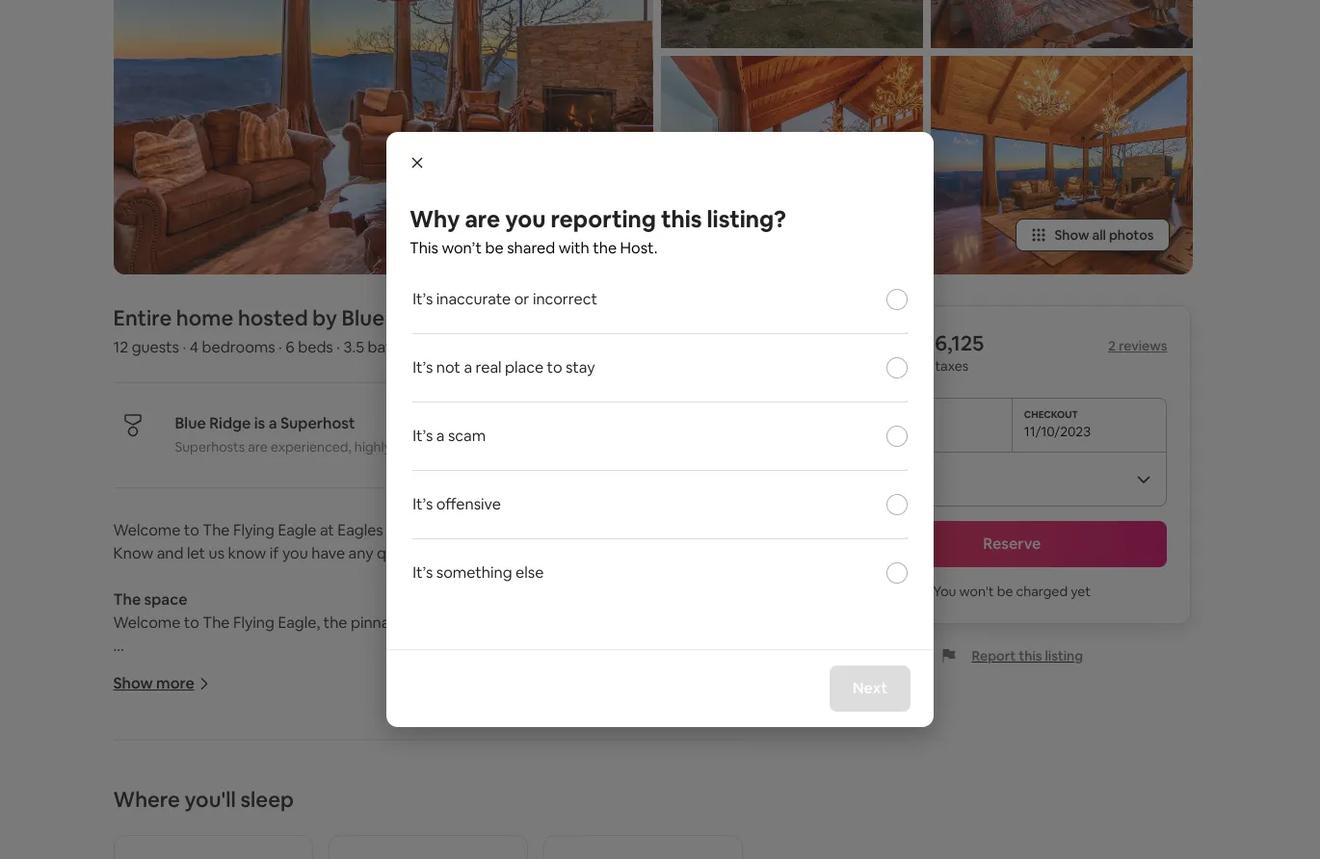 Task type: vqa. For each thing, say whether or not it's contained in the screenshot.
search field
no



Task type: describe. For each thing, give the bounding box(es) containing it.
in
[[684, 798, 697, 819]]

the flying eagle-hot tub, mtn view, fireplace! image 4 image
[[931, 0, 1193, 48]]

1 vertical spatial is
[[466, 706, 477, 726]]

show all photos button
[[1016, 219, 1170, 252]]

2
[[1109, 338, 1116, 355]]

bar
[[555, 798, 578, 819]]

won't
[[960, 583, 994, 601]]

the flying eagle-hot tub, mtn view, fireplace! image 2 image
[[661, 0, 923, 48]]

with
[[113, 706, 147, 726]]

1 views from the left
[[390, 729, 430, 749]]

kitchen
[[203, 775, 256, 795]]

beds
[[298, 338, 333, 358]]

flying inside welcome to the flying eagle at eagles nest! please review details including the things to know and let us know if you have any questions!
[[233, 521, 275, 541]]

next button
[[830, 667, 911, 713]]

1 vertical spatial ten,
[[427, 798, 455, 819]]

blue
[[175, 414, 206, 434]]

listing?
[[707, 204, 787, 234]]

to up let
[[184, 521, 199, 541]]

$6,125
[[922, 330, 985, 357]]

or
[[515, 289, 530, 309]]

where
[[113, 787, 180, 814]]

five.
[[651, 798, 681, 819]]

else
[[516, 563, 544, 583]]

perched
[[629, 706, 688, 726]]

a left gas
[[268, 821, 276, 842]]

won't
[[442, 238, 482, 258]]

eagle,
[[278, 613, 320, 633]]

with inside why are you reporting this listing? this won't be shared with the host.
[[559, 238, 590, 258]]

find
[[237, 821, 265, 842]]

1 vertical spatial you'll
[[185, 787, 236, 814]]

2 vertical spatial you'll
[[198, 821, 234, 842]]

0 vertical spatial ten,
[[573, 752, 601, 772]]

for down five.
[[646, 821, 667, 842]]

and inside welcome to the flying eagle at eagles nest! please review details including the things to know and let us know if you have any questions!
[[157, 544, 184, 564]]

wine
[[439, 775, 473, 795]]

kitchen.
[[113, 775, 169, 795]]

listing
[[1045, 648, 1084, 665]]

eagle inside welcome to the flying eagle at eagles nest! please review details including the things to know and let us know if you have any questions!
[[278, 521, 317, 541]]

you inside why are you reporting this listing? this won't be shared with the host.
[[505, 204, 546, 234]]

range
[[596, 775, 637, 795]]

1 as from the left
[[586, 729, 601, 749]]

flying inside the space welcome to the flying eagle, the pinnacle in luxury homes!
[[233, 613, 275, 633]]

11/10/2023
[[1025, 423, 1091, 441]]

2 · from the left
[[279, 338, 282, 358]]

it's inaccurate or incorrect
[[413, 289, 598, 309]]

are inside 'blue ridge is a superhost superhosts are experienced, highly rated hosts.'
[[248, 439, 268, 456]]

nest,
[[209, 729, 246, 749]]

experienced,
[[271, 439, 352, 456]]

real
[[476, 357, 502, 378]]

the inside why are you reporting this listing? this won't be shared with the host.
[[593, 238, 617, 258]]

1 · from the left
[[183, 338, 186, 358]]

in
[[414, 613, 426, 633]]

this inside why are you reporting this listing? this won't be shared with the host.
[[661, 204, 702, 234]]

show more
[[113, 674, 195, 694]]

river
[[502, 729, 538, 749]]

0 horizontal spatial large
[[299, 775, 334, 795]]

the flying eagle-hot tub, mtn view, fireplace! image 3 image
[[661, 56, 923, 275]]

a up an
[[287, 775, 295, 795]]

highly
[[355, 439, 391, 456]]

11/5/2023
[[869, 423, 929, 441]]

It's offensive radio
[[887, 494, 908, 515]]

It's inaccurate or incorrect radio
[[887, 289, 908, 310]]

yet
[[1071, 583, 1091, 601]]

1 horizontal spatial room,
[[457, 752, 499, 772]]

It's a scam radio
[[887, 426, 908, 447]]

something
[[436, 563, 512, 583]]

show more button
[[113, 674, 210, 694]]

the left main
[[257, 752, 284, 772]]

the down us in the bottom left of the page
[[203, 613, 230, 633]]

a left scam
[[436, 426, 445, 446]]

shared
[[507, 238, 555, 258]]

$7,013
[[857, 330, 918, 357]]

inaccurate
[[436, 289, 511, 309]]

0 vertical spatial you'll
[[249, 729, 285, 749]]

report this listing
[[972, 648, 1084, 665]]

0 vertical spatial has
[[362, 752, 387, 772]]

have inside with its awe-inspiring glass walls, the flying eagle is a home like no other. perched at the top of eagles nest, you'll have stunning views of the elk river valley as well as views towards tennessee. the main floor has the living room, dining for ten, and gourmet kitchen. the kitchen has a large granite island, wine cooler, and large range to cook for the entire group. there is an indoor table for ten, and beautiful bar stools for five. in the living room, you'll find a gas fireplace and a large smart tv with youtube tv for live viewing.
[[288, 729, 322, 749]]

reviews
[[1119, 338, 1168, 355]]

it's offensive
[[413, 494, 501, 514]]

is inside 'blue ridge is a superhost superhosts are experienced, highly rated hosts.'
[[254, 414, 265, 434]]

place
[[505, 357, 544, 378]]

gourmet
[[634, 752, 696, 772]]

entire
[[141, 798, 182, 819]]

towards
[[113, 752, 171, 772]]

to inside with its awe-inspiring glass walls, the flying eagle is a home like no other. perched at the top of eagles nest, you'll have stunning views of the elk river valley as well as views towards tennessee. the main floor has the living room, dining for ten, and gourmet kitchen. the kitchen has a large granite island, wine cooler, and large range to cook for the entire group. there is an indoor table for ten, and beautiful bar stools for five. in the living room, you'll find a gas fireplace and a large smart tv with youtube tv for live viewing.
[[640, 775, 656, 795]]

welcome to the flying eagle at eagles nest! please review details including the things to know and let us know if you have any questions!
[[113, 521, 740, 564]]

bedrooms
[[202, 338, 275, 358]]

it's something else
[[413, 563, 544, 583]]

to inside the space welcome to the flying eagle, the pinnacle in luxury homes!
[[184, 613, 199, 633]]

blue ridge is a superhost superhosts are experienced, highly rated hosts.
[[175, 414, 470, 456]]

and down table
[[373, 821, 400, 842]]

flying inside with its awe-inspiring glass walls, the flying eagle is a home like no other. perched at the top of eagles nest, you'll have stunning views of the elk river valley as well as views towards tennessee. the main floor has the living room, dining for ten, and gourmet kitchen. the kitchen has a large granite island, wine cooler, and large range to cook for the entire group. there is an indoor table for ten, and beautiful bar stools for five. in the living room, you'll find a gas fireplace and a large smart tv with youtube tv for live viewing.
[[380, 706, 421, 726]]

dining
[[502, 752, 546, 772]]

1 horizontal spatial large
[[415, 821, 451, 842]]

report
[[972, 648, 1016, 665]]

show for show more
[[113, 674, 153, 694]]

the up stunning
[[349, 706, 376, 726]]

a inside 'blue ridge is a superhost superhosts are experienced, highly rated hosts.'
[[269, 414, 277, 434]]

island,
[[392, 775, 436, 795]]

all
[[1093, 227, 1107, 244]]

nest!
[[387, 521, 424, 541]]

where you'll sleep
[[113, 787, 294, 814]]

2 tv from the left
[[622, 821, 643, 842]]

walls,
[[308, 706, 346, 726]]

the inside welcome to the flying eagle at eagles nest! please review details including the things to know and let us know if you have any questions!
[[203, 521, 230, 541]]

viewing.
[[113, 845, 171, 860]]

superhosts
[[175, 439, 245, 456]]

charged
[[1016, 583, 1068, 601]]

the up group.
[[173, 775, 200, 795]]

1 tv from the left
[[499, 821, 520, 842]]

inspiring
[[206, 706, 266, 726]]

not
[[436, 357, 461, 378]]

2 horizontal spatial large
[[557, 775, 592, 795]]

it's for it's offensive
[[413, 494, 433, 514]]

it's for it's something else
[[413, 563, 433, 583]]

host.
[[620, 238, 658, 258]]

know
[[228, 544, 266, 564]]

at inside welcome to the flying eagle at eagles nest! please review details including the things to know and let us know if you have any questions!
[[320, 521, 334, 541]]

3.5
[[344, 338, 364, 358]]

2 of from the left
[[433, 729, 448, 749]]

baths
[[368, 338, 408, 358]]

the inside welcome to the flying eagle at eagles nest! please review details including the things to know and let us know if you have any questions!
[[643, 521, 667, 541]]

more
[[156, 674, 195, 694]]

with inside with its awe-inspiring glass walls, the flying eagle is a home like no other. perched at the top of eagles nest, you'll have stunning views of the elk river valley as well as views towards tennessee. the main floor has the living room, dining for ten, and gourmet kitchen. the kitchen has a large granite island, wine cooler, and large range to cook for the entire group. there is an indoor table for ten, and beautiful bar stools for five. in the living room, you'll find a gas fireplace and a large smart tv with youtube tv for live viewing.
[[523, 821, 554, 842]]

stunning
[[325, 729, 387, 749]]

there
[[235, 798, 276, 819]]

3 · from the left
[[337, 338, 340, 358]]

elk
[[479, 729, 499, 749]]

the up island,
[[390, 752, 414, 772]]

smart
[[454, 821, 496, 842]]



Task type: locate. For each thing, give the bounding box(es) containing it.
this left listing
[[1019, 648, 1043, 665]]

other.
[[584, 706, 626, 726]]

1 vertical spatial this
[[1019, 648, 1043, 665]]

and up smart
[[458, 798, 485, 819]]

the
[[593, 238, 617, 258], [643, 521, 667, 541], [324, 613, 347, 633], [709, 706, 733, 726], [452, 729, 475, 749], [390, 752, 414, 772], [113, 798, 137, 819], [700, 798, 724, 819]]

the down reporting
[[593, 238, 617, 258]]

1 horizontal spatial living
[[417, 752, 454, 772]]

eagles
[[338, 521, 383, 541], [160, 729, 206, 749]]

show all photos
[[1055, 227, 1154, 244]]

home up 4
[[176, 305, 233, 332]]

have left any
[[312, 544, 345, 564]]

show inside button
[[1055, 227, 1090, 244]]

room,
[[457, 752, 499, 772], [153, 821, 195, 842]]

it's up nest!
[[413, 494, 433, 514]]

welcome up know
[[113, 521, 181, 541]]

living up viewing.
[[113, 821, 150, 842]]

0 vertical spatial at
[[320, 521, 334, 541]]

and left let
[[157, 544, 184, 564]]

views up the gourmet
[[655, 729, 694, 749]]

0 horizontal spatial ten,
[[427, 798, 455, 819]]

1 horizontal spatial views
[[655, 729, 694, 749]]

homes!
[[476, 613, 527, 633]]

tennessee.
[[174, 752, 254, 772]]

0 vertical spatial room,
[[457, 752, 499, 772]]

with
[[559, 238, 590, 258], [523, 821, 554, 842]]

1 horizontal spatial tv
[[622, 821, 643, 842]]

0 vertical spatial is
[[254, 414, 265, 434]]

2 views from the left
[[655, 729, 694, 749]]

1 vertical spatial with
[[523, 821, 554, 842]]

room, down elk
[[457, 752, 499, 772]]

0 horizontal spatial views
[[390, 729, 430, 749]]

total
[[857, 358, 888, 375]]

cooler,
[[476, 775, 523, 795]]

eagle up "wine"
[[424, 706, 463, 726]]

the left space
[[113, 590, 141, 610]]

4
[[190, 338, 199, 358]]

indoor
[[314, 798, 360, 819]]

1 vertical spatial living
[[113, 821, 150, 842]]

has up there
[[259, 775, 284, 795]]

0 horizontal spatial home
[[176, 305, 233, 332]]

0 vertical spatial be
[[485, 238, 504, 258]]

0 horizontal spatial eagles
[[160, 729, 206, 749]]

you won't be charged yet
[[934, 583, 1091, 601]]

guests
[[132, 338, 179, 358]]

1 horizontal spatial ten,
[[573, 752, 601, 772]]

at
[[320, 521, 334, 541], [691, 706, 705, 726]]

it's for it's inaccurate or incorrect
[[413, 289, 433, 309]]

the down kitchen.
[[113, 798, 137, 819]]

stools
[[582, 798, 624, 819]]

1 vertical spatial home
[[492, 706, 533, 726]]

0 horizontal spatial of
[[142, 729, 157, 749]]

1 horizontal spatial this
[[1019, 648, 1043, 665]]

the left elk
[[452, 729, 475, 749]]

you'll down tennessee.
[[185, 787, 236, 814]]

large down main
[[299, 775, 334, 795]]

1 vertical spatial flying
[[233, 613, 275, 633]]

why
[[410, 204, 460, 234]]

be inside why are you reporting this listing? this won't be shared with the host.
[[485, 238, 504, 258]]

a right not
[[464, 357, 472, 378]]

eagle up if
[[278, 521, 317, 541]]

to left stay
[[547, 357, 562, 378]]

to left cook
[[640, 775, 656, 795]]

2 vertical spatial is
[[279, 798, 290, 819]]

review
[[476, 521, 522, 541]]

flying up know
[[233, 521, 275, 541]]

4 it's from the top
[[413, 494, 433, 514]]

ridge
[[209, 414, 251, 434]]

an
[[293, 798, 311, 819]]

1 horizontal spatial eagles
[[338, 521, 383, 541]]

the space welcome to the flying eagle, the pinnacle in luxury homes!
[[113, 590, 527, 633]]

the flying eagle-hot tub, mtn view, fireplace! image 5 image
[[931, 56, 1193, 275]]

have inside welcome to the flying eagle at eagles nest! please review details including the things to know and let us know if you have any questions!
[[312, 544, 345, 564]]

for left five.
[[627, 798, 648, 819]]

· left 4
[[183, 338, 186, 358]]

for down valley
[[549, 752, 570, 772]]

taxes
[[936, 358, 969, 375]]

top
[[113, 729, 138, 749]]

1 horizontal spatial as
[[636, 729, 651, 749]]

1 vertical spatial eagles
[[160, 729, 206, 749]]

1 it's from the top
[[413, 289, 433, 309]]

1 vertical spatial have
[[288, 729, 322, 749]]

has up granite
[[362, 752, 387, 772]]

the flying eagle-hot tub, mtn view, fireplace! image 1 image
[[113, 0, 653, 275]]

home inside with its awe-inspiring glass walls, the flying eagle is a home like no other. perched at the top of eagles nest, you'll have stunning views of the elk river valley as well as views towards tennessee. the main floor has the living room, dining for ten, and gourmet kitchen. the kitchen has a large granite island, wine cooler, and large range to cook for the entire group. there is an indoor table for ten, and beautiful bar stools for five. in the living room, you'll find a gas fireplace and a large smart tv with youtube tv for live viewing.
[[492, 706, 533, 726]]

gas
[[280, 821, 305, 842]]

0 horizontal spatial room,
[[153, 821, 195, 842]]

1 of from the left
[[142, 729, 157, 749]]

sleep
[[240, 787, 294, 814]]

welcome inside welcome to the flying eagle at eagles nest! please review details including the things to know and let us know if you have any questions!
[[113, 521, 181, 541]]

0 horizontal spatial is
[[254, 414, 265, 434]]

0 horizontal spatial be
[[485, 238, 504, 258]]

1 vertical spatial at
[[691, 706, 705, 726]]

0 vertical spatial you
[[505, 204, 546, 234]]

the up us in the bottom left of the page
[[203, 521, 230, 541]]

flying left the eagle,
[[233, 613, 275, 633]]

eagles inside with its awe-inspiring glass walls, the flying eagle is a home like no other. perched at the top of eagles nest, you'll have stunning views of the elk river valley as well as views towards tennessee. the main floor has the living room, dining for ten, and gourmet kitchen. the kitchen has a large granite island, wine cooler, and large range to cook for the entire group. there is an indoor table for ten, and beautiful bar stools for five. in the living room, you'll find a gas fireplace and a large smart tv with youtube tv for live viewing.
[[160, 729, 206, 749]]

it's down nest!
[[413, 563, 433, 583]]

us
[[209, 544, 225, 564]]

2 reviews button
[[1109, 338, 1168, 355]]

0 vertical spatial home
[[176, 305, 233, 332]]

0 horizontal spatial this
[[661, 204, 702, 234]]

0 horizontal spatial eagle
[[278, 521, 317, 541]]

it's for it's not a real place to stay
[[413, 357, 433, 378]]

this left the listing?
[[661, 204, 702, 234]]

the right perched
[[709, 706, 733, 726]]

for right cook
[[697, 775, 718, 795]]

with down reporting
[[559, 238, 590, 258]]

1 horizontal spatial of
[[433, 729, 448, 749]]

report this listing button
[[941, 648, 1084, 665]]

large left smart
[[415, 821, 451, 842]]

with its awe-inspiring glass walls, the flying eagle is a home like no other. perched at the top of eagles nest, you'll have stunning views of the elk river valley as well as views towards tennessee. the main floor has the living room, dining for ten, and gourmet kitchen. the kitchen has a large granite island, wine cooler, and large range to cook for the entire group. there is an indoor table for ten, and beautiful bar stools for five. in the living room, you'll find a gas fireplace and a large smart tv with youtube tv for live viewing.
[[113, 706, 736, 860]]

why are you reporting this listing? this won't be shared with the host.
[[410, 204, 787, 258]]

1 horizontal spatial are
[[465, 204, 500, 234]]

at inside with its awe-inspiring glass walls, the flying eagle is a home like no other. perched at the top of eagles nest, you'll have stunning views of the elk river valley as well as views towards tennessee. the main floor has the living room, dining for ten, and gourmet kitchen. the kitchen has a large granite island, wine cooler, and large range to cook for the entire group. there is an indoor table for ten, and beautiful bar stools for five. in the living room, you'll find a gas fireplace and a large smart tv with youtube tv for live viewing.
[[691, 706, 705, 726]]

be right won't
[[485, 238, 504, 258]]

1 vertical spatial you
[[282, 544, 308, 564]]

1 vertical spatial has
[[259, 775, 284, 795]]

hosted
[[238, 305, 308, 332]]

you
[[505, 204, 546, 234], [282, 544, 308, 564]]

a down island,
[[404, 821, 412, 842]]

1 welcome from the top
[[113, 521, 181, 541]]

2 horizontal spatial is
[[466, 706, 477, 726]]

offensive
[[436, 494, 501, 514]]

0 horizontal spatial are
[[248, 439, 268, 456]]

0 horizontal spatial living
[[113, 821, 150, 842]]

at right perched
[[691, 706, 705, 726]]

if
[[270, 544, 279, 564]]

is left an
[[279, 798, 290, 819]]

the right the eagle,
[[324, 613, 347, 633]]

1 vertical spatial eagle
[[424, 706, 463, 726]]

are inside why are you reporting this listing? this won't be shared with the host.
[[465, 204, 500, 234]]

to down space
[[184, 613, 199, 633]]

1 horizontal spatial ·
[[279, 338, 282, 358]]

is right ridge
[[254, 414, 265, 434]]

0 horizontal spatial with
[[523, 821, 554, 842]]

0 vertical spatial eagles
[[338, 521, 383, 541]]

room, down "entire"
[[153, 821, 195, 842]]

0 horizontal spatial has
[[259, 775, 284, 795]]

0 vertical spatial with
[[559, 238, 590, 258]]

flying up stunning
[[380, 706, 421, 726]]

to right things at right
[[721, 521, 737, 541]]

1 horizontal spatial home
[[492, 706, 533, 726]]

for
[[549, 752, 570, 772], [697, 775, 718, 795], [403, 798, 424, 819], [627, 798, 648, 819], [646, 821, 667, 842]]

you'll down glass
[[249, 729, 285, 749]]

welcome down space
[[113, 613, 181, 633]]

the inside the space welcome to the flying eagle, the pinnacle in luxury homes!
[[324, 613, 347, 633]]

hosts.
[[431, 439, 470, 456]]

views up island,
[[390, 729, 430, 749]]

it's left scam
[[413, 426, 433, 446]]

0 vertical spatial have
[[312, 544, 345, 564]]

have
[[312, 544, 345, 564], [288, 729, 322, 749]]

home
[[176, 305, 233, 332], [492, 706, 533, 726]]

eagles inside welcome to the flying eagle at eagles nest! please review details including the things to know and let us know if you have any questions!
[[338, 521, 383, 541]]

are up won't
[[465, 204, 500, 234]]

as left well
[[586, 729, 601, 749]]

as right well
[[636, 729, 651, 749]]

the right in
[[700, 798, 724, 819]]

0 horizontal spatial you
[[282, 544, 308, 564]]

tv down stools
[[622, 821, 643, 842]]

and
[[157, 544, 184, 564], [604, 752, 631, 772], [527, 775, 553, 795], [458, 798, 485, 819], [373, 821, 400, 842]]

stay
[[566, 357, 595, 378]]

0 horizontal spatial show
[[113, 674, 153, 694]]

you'll down group.
[[198, 821, 234, 842]]

granite
[[338, 775, 388, 795]]

eagle inside with its awe-inspiring glass walls, the flying eagle is a home like no other. perched at the top of eagles nest, you'll have stunning views of the elk river valley as well as views towards tennessee. the main floor has the living room, dining for ten, and gourmet kitchen. the kitchen has a large granite island, wine cooler, and large range to cook for the entire group. there is an indoor table for ten, and beautiful bar stools for five. in the living room, you'll find a gas fireplace and a large smart tv with youtube tv for live viewing.
[[424, 706, 463, 726]]

including
[[576, 521, 640, 541]]

of left elk
[[433, 729, 448, 749]]

ten, down valley
[[573, 752, 601, 772]]

1 horizontal spatial show
[[1055, 227, 1090, 244]]

12
[[113, 338, 128, 358]]

next
[[853, 679, 888, 699]]

space
[[144, 590, 187, 610]]

and down "dining"
[[527, 775, 553, 795]]

rated
[[394, 439, 428, 456]]

it's left not
[[413, 357, 433, 378]]

and up range
[[604, 752, 631, 772]]

2 as from the left
[[636, 729, 651, 749]]

a right ridge
[[269, 414, 277, 434]]

living up "wine"
[[417, 752, 454, 772]]

beautiful
[[488, 798, 551, 819]]

1 horizontal spatial is
[[279, 798, 290, 819]]

show up with
[[113, 674, 153, 694]]

table
[[363, 798, 400, 819]]

luxury
[[429, 613, 472, 633]]

·
[[183, 338, 186, 358], [279, 338, 282, 358], [337, 338, 340, 358]]

0 horizontal spatial ·
[[183, 338, 186, 358]]

be right the won't
[[997, 583, 1014, 601]]

0 vertical spatial living
[[417, 752, 454, 772]]

1 horizontal spatial at
[[691, 706, 705, 726]]

valley
[[541, 729, 583, 749]]

pinnacle
[[351, 613, 410, 633]]

tv down beautiful
[[499, 821, 520, 842]]

questions!
[[377, 544, 450, 564]]

eagles up any
[[338, 521, 383, 541]]

1 vertical spatial are
[[248, 439, 268, 456]]

ten,
[[573, 752, 601, 772], [427, 798, 455, 819]]

you right if
[[282, 544, 308, 564]]

blue ridge is a superhost. learn more about blue ridge. image
[[689, 306, 743, 360], [689, 306, 743, 360]]

the left things at right
[[643, 521, 667, 541]]

0 vertical spatial flying
[[233, 521, 275, 541]]

It's something else radio
[[887, 563, 908, 584]]

0 vertical spatial this
[[661, 204, 702, 234]]

1 horizontal spatial eagle
[[424, 706, 463, 726]]

floor
[[325, 752, 359, 772]]

reserve button
[[857, 522, 1168, 568]]

it's left inaccurate on the left
[[413, 289, 433, 309]]

1 horizontal spatial you
[[505, 204, 546, 234]]

blue ridge
[[342, 305, 446, 332]]

like
[[536, 706, 560, 726]]

0 vertical spatial show
[[1055, 227, 1090, 244]]

it's for it's a scam
[[413, 426, 433, 446]]

home inside entire home hosted by blue ridge 12 guests · 4 bedrooms · 6 beds · 3.5 baths
[[176, 305, 233, 332]]

0 vertical spatial welcome
[[113, 521, 181, 541]]

youtube
[[557, 821, 619, 842]]

its
[[151, 706, 168, 726]]

to inside why are you reporting this listing? dialog
[[547, 357, 562, 378]]

5 it's from the top
[[413, 563, 433, 583]]

1 vertical spatial welcome
[[113, 613, 181, 633]]

2 it's from the top
[[413, 357, 433, 378]]

eagles down the awe- on the bottom left
[[160, 729, 206, 749]]

0 horizontal spatial at
[[320, 521, 334, 541]]

living
[[417, 752, 454, 772], [113, 821, 150, 842]]

2 welcome from the top
[[113, 613, 181, 633]]

0 horizontal spatial as
[[586, 729, 601, 749]]

0 horizontal spatial tv
[[499, 821, 520, 842]]

is up "wine"
[[466, 706, 477, 726]]

know
[[113, 544, 153, 564]]

1 vertical spatial be
[[997, 583, 1014, 601]]

· left 3.5
[[337, 338, 340, 358]]

show left all at the right top
[[1055, 227, 1090, 244]]

of right top
[[142, 729, 157, 749]]

2 reviews
[[1109, 338, 1168, 355]]

are down ridge
[[248, 439, 268, 456]]

ten, down "wine"
[[427, 798, 455, 819]]

for down island,
[[403, 798, 424, 819]]

1 horizontal spatial with
[[559, 238, 590, 258]]

1 horizontal spatial has
[[362, 752, 387, 772]]

welcome inside the space welcome to the flying eagle, the pinnacle in luxury homes!
[[113, 613, 181, 633]]

1 vertical spatial show
[[113, 674, 153, 694]]

1 vertical spatial room,
[[153, 821, 195, 842]]

entire home hosted by blue ridge 12 guests · 4 bedrooms · 6 beds · 3.5 baths
[[113, 305, 446, 358]]

home up 'river'
[[492, 706, 533, 726]]

1 horizontal spatial be
[[997, 583, 1014, 601]]

has
[[362, 752, 387, 772], [259, 775, 284, 795]]

a up elk
[[480, 706, 489, 726]]

with down beautiful
[[523, 821, 554, 842]]

at left nest!
[[320, 521, 334, 541]]

why are you reporting this listing? dialog
[[387, 132, 934, 728]]

any
[[349, 544, 374, 564]]

reserve
[[983, 534, 1041, 554]]

large up bar
[[557, 775, 592, 795]]

2 vertical spatial flying
[[380, 706, 421, 726]]

incorrect
[[533, 289, 598, 309]]

you inside welcome to the flying eagle at eagles nest! please review details including the things to know and let us know if you have any questions!
[[282, 544, 308, 564]]

you up shared
[[505, 204, 546, 234]]

It's not a real place to stay radio
[[887, 357, 908, 379]]

before
[[891, 358, 933, 375]]

2 horizontal spatial ·
[[337, 338, 340, 358]]

cook
[[659, 775, 694, 795]]

· left 6
[[279, 338, 282, 358]]

tv
[[499, 821, 520, 842], [622, 821, 643, 842]]

3 it's from the top
[[413, 426, 433, 446]]

0 vertical spatial eagle
[[278, 521, 317, 541]]

have up main
[[288, 729, 322, 749]]

group.
[[185, 798, 231, 819]]

show for show all photos
[[1055, 227, 1090, 244]]

0 vertical spatial are
[[465, 204, 500, 234]]



